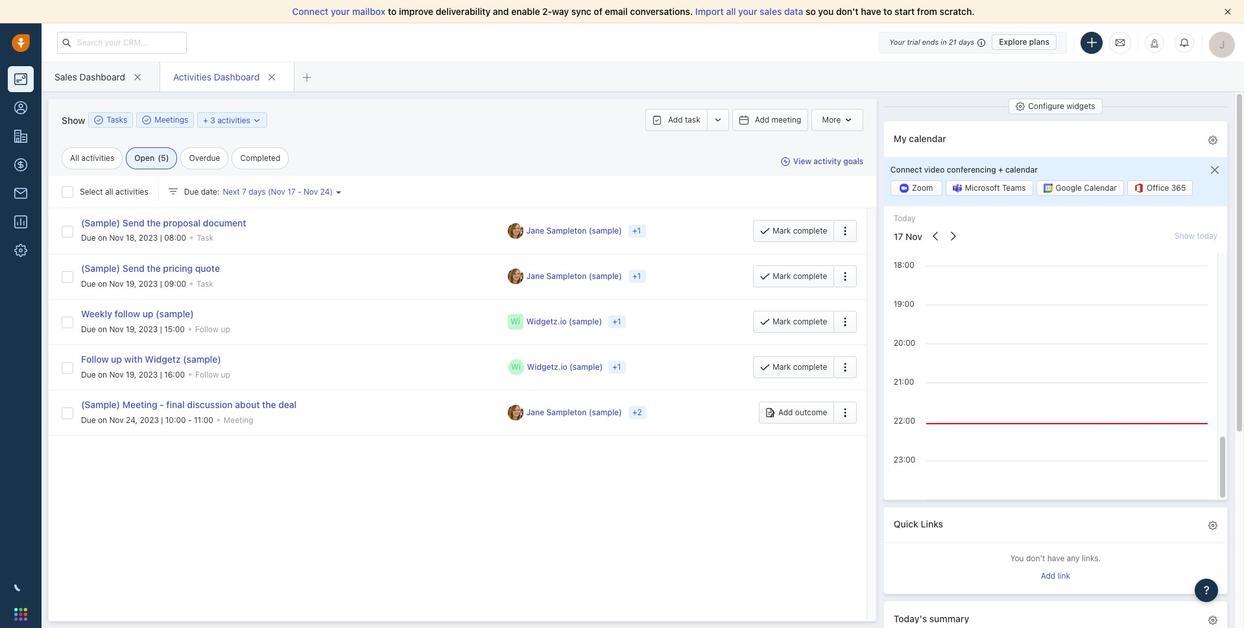 Task type: describe. For each thing, give the bounding box(es) containing it.
nov down today
[[906, 231, 923, 242]]

3 mark complete button from the top
[[754, 311, 834, 333]]

mark for (sample)
[[773, 362, 791, 372]]

trial
[[907, 38, 921, 46]]

sampleton for (sample) meeting - final discussion about the deal
[[547, 408, 587, 418]]

mark complete for quote
[[773, 271, 828, 281]]

enable
[[512, 6, 540, 17]]

2023 for (sample)
[[139, 324, 158, 334]]

add task button
[[646, 109, 707, 131]]

21:00
[[894, 377, 915, 387]]

overdue
[[189, 153, 220, 163]]

+1 for quote
[[633, 271, 641, 281]]

jane for (sample) meeting - final discussion about the deal
[[527, 408, 545, 418]]

jane sampleton (sample) link for (sample) send the pricing quote
[[527, 271, 623, 282]]

2 vertical spatial the
[[262, 399, 276, 410]]

jane sampleton (sample) for (sample) meeting - final discussion about the deal
[[527, 408, 622, 418]]

connect your mailbox link
[[292, 6, 388, 17]]

dashboard for sales dashboard
[[80, 71, 125, 82]]

08:00
[[164, 233, 186, 243]]

all activities
[[70, 153, 114, 163]]

widgetz
[[145, 354, 181, 365]]

add outcome button
[[759, 402, 834, 424]]

summary
[[930, 613, 970, 624]]

open ( 5 )
[[134, 153, 169, 163]]

(sample) for (sample) send the proposal document
[[81, 217, 120, 228]]

the for proposal
[[147, 217, 161, 228]]

in
[[941, 38, 947, 46]]

(sample) for (sample) send the pricing quote
[[81, 263, 120, 274]]

connect for connect your mailbox to improve deliverability and enable 2-way sync of email conversations. import all your sales data so you don't have to start from scratch.
[[292, 6, 329, 17]]

19, for send
[[126, 279, 137, 288]]

up left with at the bottom
[[111, 354, 122, 365]]

due on nov 18, 2023 | 08:00
[[81, 233, 186, 243]]

2023 for pricing
[[139, 279, 158, 288]]

0 vertical spatial -
[[298, 187, 301, 197]]

due on nov 19, 2023 | 09:00
[[81, 279, 186, 288]]

2023 for proposal
[[139, 233, 158, 243]]

wi for weekly follow up (sample)
[[511, 317, 520, 327]]

0 vertical spatial don't
[[836, 6, 859, 17]]

365
[[1172, 183, 1186, 193]]

any
[[1067, 554, 1080, 564]]

0 vertical spatial days
[[959, 38, 975, 46]]

0 vertical spatial 17
[[288, 187, 296, 197]]

conversations.
[[630, 6, 693, 17]]

0 horizontal spatial (
[[158, 153, 161, 163]]

| for pricing
[[160, 279, 162, 288]]

all
[[70, 153, 79, 163]]

meetings
[[155, 115, 188, 125]]

widgets
[[1067, 101, 1096, 111]]

7
[[242, 187, 246, 197]]

on for follow up with widgetz (sample)
[[98, 370, 107, 379]]

scratch.
[[940, 6, 975, 17]]

mark complete button for document
[[754, 220, 834, 242]]

add for add link
[[1041, 571, 1056, 581]]

22:00
[[894, 416, 916, 425]]

complete for quote
[[793, 271, 828, 281]]

open
[[134, 153, 155, 163]]

explore plans
[[999, 37, 1050, 47]]

weekly follow up (sample)
[[81, 308, 194, 320]]

3 mark from the top
[[773, 317, 791, 326]]

select
[[80, 187, 103, 197]]

19, for follow
[[126, 324, 137, 334]]

1 horizontal spatial all
[[726, 6, 736, 17]]

from
[[918, 6, 938, 17]]

16:00
[[164, 370, 185, 379]]

sales
[[760, 6, 782, 17]]

zoom button
[[891, 181, 943, 196]]

due for weekly follow up (sample)
[[81, 324, 96, 334]]

google calendar
[[1056, 183, 1117, 193]]

meeting
[[772, 115, 802, 125]]

18,
[[126, 233, 137, 243]]

view activity goals link
[[781, 156, 864, 167]]

my
[[894, 133, 907, 144]]

follow for follow up with widgetz (sample)
[[195, 370, 219, 379]]

links.
[[1082, 554, 1101, 564]]

and
[[493, 6, 509, 17]]

due on nov 19, 2023 | 16:00
[[81, 370, 185, 379]]

sampleton for (sample) send the pricing quote
[[547, 272, 587, 281]]

send email image
[[1116, 37, 1125, 48]]

next
[[223, 187, 240, 197]]

google calendar button
[[1037, 181, 1125, 196]]

jane sampleton (sample) link for (sample) send the proposal document
[[527, 225, 623, 236]]

3
[[210, 115, 215, 125]]

follow up with widgetz (sample) link
[[81, 354, 221, 365]]

5
[[161, 153, 166, 163]]

17 nov
[[894, 231, 923, 242]]

2023 for final
[[140, 415, 159, 425]]

1 vertical spatial have
[[1048, 554, 1065, 564]]

today's summary
[[894, 613, 970, 624]]

| for final
[[161, 415, 163, 425]]

nov up 'follow'
[[109, 279, 124, 288]]

on for (sample) meeting - final discussion about the deal
[[98, 415, 107, 425]]

deal
[[279, 399, 297, 410]]

widgetz.io (sample) link for weekly follow up (sample)
[[527, 316, 603, 327]]

(sample) send the proposal document
[[81, 217, 246, 228]]

activities dashboard
[[173, 71, 260, 82]]

tasks
[[107, 115, 127, 125]]

show
[[62, 115, 85, 126]]

(sample) for (sample) meeting - final discussion about the deal
[[81, 399, 120, 410]]

widgetz.io for follow up with widgetz (sample)
[[527, 362, 568, 372]]

today's
[[894, 613, 927, 624]]

1 your from the left
[[331, 6, 350, 17]]

task for quote
[[197, 279, 213, 288]]

task for document
[[197, 233, 213, 243]]

on for weekly follow up (sample)
[[98, 324, 107, 334]]

+ inside + 3 activities link
[[203, 115, 208, 125]]

1 vertical spatial -
[[160, 399, 164, 410]]

+1 for (sample)
[[613, 362, 621, 372]]

+ 3 activities button
[[197, 112, 268, 128]]

1 horizontal spatial (
[[268, 187, 271, 197]]

| for proposal
[[160, 233, 162, 243]]

final
[[166, 399, 185, 410]]

you
[[1011, 554, 1024, 564]]

0 vertical spatial meeting
[[122, 399, 157, 410]]

connect your mailbox to improve deliverability and enable 2-way sync of email conversations. import all your sales data so you don't have to start from scratch.
[[292, 6, 975, 17]]

jane sampleton (sample) for (sample) send the proposal document
[[527, 226, 622, 236]]

jane sampleton (sample) for (sample) send the pricing quote
[[527, 272, 622, 281]]

sales dashboard
[[55, 71, 125, 82]]

microsoft teams
[[965, 183, 1026, 193]]

mark complete for document
[[773, 226, 828, 235]]

24,
[[126, 415, 138, 425]]

1 horizontal spatial don't
[[1027, 554, 1046, 564]]

teams
[[1003, 183, 1026, 193]]

21
[[949, 38, 957, 46]]

connect for connect video conferencing + calendar
[[891, 165, 923, 174]]

follow for weekly follow up (sample)
[[195, 324, 219, 334]]

jane sampleton (sample) link for (sample) meeting - final discussion about the deal
[[527, 407, 623, 418]]

completed
[[240, 153, 281, 163]]

(sample) send the pricing quote link
[[81, 263, 220, 274]]

add link
[[1041, 571, 1071, 581]]

23:00
[[894, 455, 916, 464]]

pricing
[[163, 263, 193, 274]]

microsoft teams button
[[946, 181, 1033, 196]]

complete for (sample)
[[793, 362, 828, 372]]

office 365 button
[[1128, 181, 1194, 196]]

widgetz.io (sample) link for follow up with widgetz (sample)
[[527, 362, 603, 373]]

1 horizontal spatial calendar
[[1006, 165, 1038, 174]]

zoom
[[912, 183, 933, 193]]

3 mark complete from the top
[[773, 317, 828, 326]]

09:00
[[164, 279, 186, 288]]

0 horizontal spatial all
[[105, 187, 113, 197]]

activities
[[173, 71, 212, 82]]

0 vertical spatial have
[[861, 6, 882, 17]]

add for add meeting
[[755, 115, 770, 125]]

view activity goals
[[794, 157, 864, 166]]



Task type: vqa. For each thing, say whether or not it's contained in the screenshot.
top group
no



Task type: locate. For each thing, give the bounding box(es) containing it.
follow up up "discussion"
[[195, 370, 230, 379]]

19, down with at the bottom
[[126, 370, 137, 379]]

2 (sample) from the top
[[81, 263, 120, 274]]

nov
[[271, 187, 285, 197], [304, 187, 318, 197], [906, 231, 923, 242], [109, 233, 124, 243], [109, 279, 124, 288], [109, 324, 124, 334], [109, 370, 124, 379], [109, 415, 124, 425]]

| left 08:00
[[160, 233, 162, 243]]

1 vertical spatial (
[[268, 187, 271, 197]]

0 horizontal spatial don't
[[836, 6, 859, 17]]

0 vertical spatial widgetz.io
[[527, 317, 567, 327]]

follow right the 15:00 at the bottom left of the page
[[195, 324, 219, 334]]

your
[[890, 38, 905, 46]]

( right 7
[[268, 187, 271, 197]]

nov right 7
[[271, 187, 285, 197]]

dashboard right "sales" at top
[[80, 71, 125, 82]]

nov left the 24,
[[109, 415, 124, 425]]

email
[[605, 6, 628, 17]]

| left the 15:00 at the bottom left of the page
[[160, 324, 162, 334]]

follow
[[195, 324, 219, 334], [81, 354, 109, 365], [195, 370, 219, 379]]

0 vertical spatial jane
[[527, 226, 545, 236]]

1 horizontal spatial to
[[884, 6, 893, 17]]

1 vertical spatial sampleton
[[547, 272, 587, 281]]

1 horizontal spatial activities
[[116, 187, 148, 197]]

1 vertical spatial )
[[330, 187, 333, 197]]

2 horizontal spatial activities
[[217, 115, 250, 125]]

0 vertical spatial +
[[203, 115, 208, 125]]

+1
[[633, 226, 641, 235], [633, 271, 641, 281], [613, 317, 621, 326], [613, 362, 621, 372]]

0 vertical spatial wi widgetz.io (sample)
[[511, 317, 602, 327]]

your left sales
[[739, 6, 758, 17]]

2 vertical spatial activities
[[116, 187, 148, 197]]

have left start
[[861, 6, 882, 17]]

2 your from the left
[[739, 6, 758, 17]]

17 left 24
[[288, 187, 296, 197]]

0 vertical spatial (
[[158, 153, 161, 163]]

15:00
[[164, 324, 185, 334]]

(sample) up the due on nov 19, 2023 | 09:00
[[81, 263, 120, 274]]

follow left with at the bottom
[[81, 354, 109, 365]]

(sample) down select
[[81, 217, 120, 228]]

2 vertical spatial follow
[[195, 370, 219, 379]]

add for add task
[[668, 115, 683, 125]]

1 19, from the top
[[126, 279, 137, 288]]

add outcome
[[779, 408, 828, 417]]

activities right all
[[81, 153, 114, 163]]

1 mark from the top
[[773, 226, 791, 235]]

links
[[921, 519, 944, 530]]

activities right the 3 at the left top
[[217, 115, 250, 125]]

3 complete from the top
[[793, 317, 828, 326]]

add left task
[[668, 115, 683, 125]]

| for widgetz
[[160, 370, 162, 379]]

2 sampleton from the top
[[547, 272, 587, 281]]

1 mark complete button from the top
[[754, 220, 834, 242]]

0 horizontal spatial calendar
[[909, 133, 947, 144]]

1 vertical spatial days
[[249, 187, 266, 197]]

widgetz.io
[[527, 317, 567, 327], [527, 362, 568, 372]]

on down follow up with widgetz (sample)
[[98, 370, 107, 379]]

1 horizontal spatial -
[[188, 415, 192, 425]]

0 vertical spatial follow up
[[195, 324, 230, 334]]

18:00
[[894, 260, 915, 270]]

you don't have any links.
[[1011, 554, 1101, 564]]

dashboard for activities dashboard
[[214, 71, 260, 82]]

add link link
[[1041, 570, 1071, 584]]

task down quote
[[197, 279, 213, 288]]

sampleton
[[547, 226, 587, 236], [547, 272, 587, 281], [547, 408, 587, 418]]

2 jane sampleton (sample) link from the top
[[527, 271, 623, 282]]

0 horizontal spatial connect
[[292, 6, 329, 17]]

1 vertical spatial 17
[[894, 231, 904, 242]]

3 jane sampleton (sample) from the top
[[527, 408, 622, 418]]

1 vertical spatial don't
[[1027, 554, 1046, 564]]

1 vertical spatial connect
[[891, 165, 923, 174]]

nov left 24
[[304, 187, 318, 197]]

2 mark complete button from the top
[[754, 265, 834, 287]]

+ 3 activities
[[203, 115, 250, 125]]

2023 down weekly follow up (sample) link
[[139, 324, 158, 334]]

2 dashboard from the left
[[214, 71, 260, 82]]

what's new image
[[1151, 39, 1160, 48]]

2 jane sampleton (sample) from the top
[[527, 272, 622, 281]]

3 sampleton from the top
[[547, 408, 587, 418]]

mark complete button for (sample)
[[754, 356, 834, 378]]

jane for (sample) send the proposal document
[[527, 226, 545, 236]]

1 horizontal spatial meeting
[[224, 415, 254, 425]]

follow up "discussion"
[[195, 370, 219, 379]]

0 horizontal spatial your
[[331, 6, 350, 17]]

0 vertical spatial widgetz.io (sample) link
[[527, 316, 603, 327]]

1 vertical spatial send
[[122, 263, 144, 274]]

1 sampleton from the top
[[547, 226, 587, 236]]

17 down today
[[894, 231, 904, 242]]

(sample) meeting - final discussion about the deal
[[81, 399, 297, 410]]

add left link
[[1041, 571, 1056, 581]]

import all your sales data link
[[696, 6, 806, 17]]

connect left mailbox
[[292, 6, 329, 17]]

to
[[388, 6, 397, 17], [884, 6, 893, 17]]

(sample) send the pricing quote
[[81, 263, 220, 274]]

(sample) down due on nov 19, 2023 | 16:00
[[81, 399, 120, 410]]

2 to from the left
[[884, 6, 893, 17]]

4 mark complete button from the top
[[754, 356, 834, 378]]

+ 3 activities link
[[203, 114, 262, 126]]

1 send from the top
[[122, 217, 144, 228]]

nov down follow up with widgetz (sample)
[[109, 370, 124, 379]]

import
[[696, 6, 724, 17]]

4 on from the top
[[98, 370, 107, 379]]

activities down the open
[[116, 187, 148, 197]]

1 horizontal spatial dashboard
[[214, 71, 260, 82]]

due on nov 19, 2023 | 15:00
[[81, 324, 185, 334]]

mark for document
[[773, 226, 791, 235]]

deliverability
[[436, 6, 491, 17]]

discussion
[[187, 399, 233, 410]]

calendar
[[909, 133, 947, 144], [1006, 165, 1038, 174]]

1 vertical spatial widgetz.io (sample) link
[[527, 362, 603, 373]]

0 vertical spatial sampleton
[[547, 226, 587, 236]]

2 vertical spatial (sample)
[[81, 399, 120, 410]]

due for (sample) send the pricing quote
[[81, 279, 96, 288]]

1 vertical spatial wi
[[511, 362, 521, 372]]

| left 16:00
[[160, 370, 162, 379]]

close image
[[1225, 8, 1232, 15]]

the left pricing
[[147, 263, 161, 274]]

2 vertical spatial jane sampleton (sample)
[[527, 408, 622, 418]]

1 jane sampleton (sample) from the top
[[527, 226, 622, 236]]

due
[[184, 187, 199, 197], [81, 233, 96, 243], [81, 279, 96, 288], [81, 324, 96, 334], [81, 370, 96, 379], [81, 415, 96, 425]]

(sample) send the proposal document link
[[81, 217, 246, 228]]

0 horizontal spatial -
[[160, 399, 164, 410]]

0 horizontal spatial have
[[861, 6, 882, 17]]

nov left 18,
[[109, 233, 124, 243]]

days right 21
[[959, 38, 975, 46]]

configure
[[1029, 101, 1065, 111]]

days
[[959, 38, 975, 46], [249, 187, 266, 197]]

due for (sample) send the proposal document
[[81, 233, 96, 243]]

0 horizontal spatial 17
[[288, 187, 296, 197]]

0 vertical spatial activities
[[217, 115, 250, 125]]

the for pricing
[[147, 263, 161, 274]]

0 horizontal spatial +
[[203, 115, 208, 125]]

follow up for follow up with widgetz (sample)
[[195, 370, 230, 379]]

up right the 15:00 at the bottom left of the page
[[221, 324, 230, 334]]

0 vertical spatial jane sampleton (sample) link
[[527, 225, 623, 236]]

to right mailbox
[[388, 6, 397, 17]]

on for (sample) send the proposal document
[[98, 233, 107, 243]]

more button
[[812, 109, 864, 131], [812, 109, 864, 131]]

0 horizontal spatial days
[[249, 187, 266, 197]]

1 horizontal spatial 17
[[894, 231, 904, 242]]

(
[[158, 153, 161, 163], [268, 187, 271, 197]]

days right 7
[[249, 187, 266, 197]]

1 vertical spatial (sample)
[[81, 263, 120, 274]]

19,
[[126, 279, 137, 288], [126, 324, 137, 334], [126, 370, 137, 379]]

task
[[685, 115, 701, 125]]

complete for document
[[793, 226, 828, 235]]

wi for follow up with widgetz (sample)
[[511, 362, 521, 372]]

all right select
[[105, 187, 113, 197]]

proposal
[[163, 217, 201, 228]]

2 complete from the top
[[793, 271, 828, 281]]

with
[[124, 354, 143, 365]]

19, for up
[[126, 370, 137, 379]]

on left 18,
[[98, 233, 107, 243]]

3 jane from the top
[[527, 408, 545, 418]]

1 vertical spatial task
[[197, 279, 213, 288]]

connect video conferencing + calendar
[[891, 165, 1038, 174]]

0 vertical spatial all
[[726, 6, 736, 17]]

mark for quote
[[773, 271, 791, 281]]

2023 down follow up with widgetz (sample) link
[[139, 370, 158, 379]]

add inside add link link
[[1041, 571, 1056, 581]]

send up the due on nov 19, 2023 | 09:00
[[122, 263, 144, 274]]

1 horizontal spatial )
[[330, 187, 333, 197]]

add inside add meeting button
[[755, 115, 770, 125]]

jane for (sample) send the pricing quote
[[527, 272, 545, 281]]

1 vertical spatial wi widgetz.io (sample)
[[511, 362, 603, 372]]

activities for 3
[[217, 115, 250, 125]]

0 vertical spatial jane sampleton (sample)
[[527, 226, 622, 236]]

about
[[235, 399, 260, 410]]

24
[[320, 187, 330, 197]]

0 horizontal spatial meeting
[[122, 399, 157, 410]]

widgetz.io (sample) link
[[527, 316, 603, 327], [527, 362, 603, 373]]

- left 24
[[298, 187, 301, 197]]

sales
[[55, 71, 77, 82]]

sync
[[572, 6, 592, 17]]

2 on from the top
[[98, 279, 107, 288]]

1 dashboard from the left
[[80, 71, 125, 82]]

2 vertical spatial -
[[188, 415, 192, 425]]

of
[[594, 6, 603, 17]]

0 vertical spatial the
[[147, 217, 161, 228]]

2 vertical spatial sampleton
[[547, 408, 587, 418]]

on left the 24,
[[98, 415, 107, 425]]

+ left the 3 at the left top
[[203, 115, 208, 125]]

4 complete from the top
[[793, 362, 828, 372]]

follow up for weekly follow up (sample)
[[195, 324, 230, 334]]

wi widgetz.io (sample) for weekly follow up (sample)
[[511, 317, 602, 327]]

on down weekly
[[98, 324, 107, 334]]

1 to from the left
[[388, 6, 397, 17]]

today
[[894, 214, 916, 224]]

1 (sample) from the top
[[81, 217, 120, 228]]

date:
[[201, 187, 220, 197]]

next 7 days ( nov 17 - nov 24 )
[[223, 187, 333, 197]]

1 horizontal spatial connect
[[891, 165, 923, 174]]

2023 down (sample) send the pricing quote on the left top
[[139, 279, 158, 288]]

connect up zoom 'button'
[[891, 165, 923, 174]]

dashboard up + 3 activities button
[[214, 71, 260, 82]]

1 vertical spatial jane sampleton (sample)
[[527, 272, 622, 281]]

0 vertical spatial task
[[197, 233, 213, 243]]

3 (sample) from the top
[[81, 399, 120, 410]]

add for add outcome
[[779, 408, 793, 417]]

up up "discussion"
[[221, 370, 230, 379]]

1 vertical spatial jane sampleton (sample) link
[[527, 271, 623, 282]]

conferencing
[[947, 165, 997, 174]]

add left outcome in the bottom right of the page
[[779, 408, 793, 417]]

19, down 'follow'
[[126, 324, 137, 334]]

| for (sample)
[[160, 324, 162, 334]]

mark complete button for quote
[[754, 265, 834, 287]]

1 mark complete from the top
[[773, 226, 828, 235]]

weekly follow up (sample) link
[[81, 308, 194, 320]]

1 vertical spatial all
[[105, 187, 113, 197]]

1 horizontal spatial +
[[999, 165, 1004, 174]]

0 vertical spatial follow
[[195, 324, 219, 334]]

the up due on nov 18, 2023 | 08:00
[[147, 217, 161, 228]]

have up add link
[[1048, 554, 1065, 564]]

due on nov 24, 2023 | 10:00 - 11:00
[[81, 415, 213, 425]]

mark complete for (sample)
[[773, 362, 828, 372]]

11:00
[[194, 415, 213, 425]]

wi button
[[508, 359, 525, 376]]

3 on from the top
[[98, 324, 107, 334]]

to left start
[[884, 6, 893, 17]]

send
[[122, 217, 144, 228], [122, 263, 144, 274]]

( right the open
[[158, 153, 161, 163]]

+ up the microsoft teams
[[999, 165, 1004, 174]]

0 vertical spatial calendar
[[909, 133, 947, 144]]

1 complete from the top
[[793, 226, 828, 235]]

1 vertical spatial activities
[[81, 153, 114, 163]]

0 vertical spatial wi
[[511, 317, 520, 327]]

task
[[197, 233, 213, 243], [197, 279, 213, 288]]

1 jane sampleton (sample) link from the top
[[527, 225, 623, 236]]

widgetz.io for weekly follow up (sample)
[[527, 317, 567, 327]]

calendar right my
[[909, 133, 947, 144]]

meeting down about
[[224, 415, 254, 425]]

19, down (sample) send the pricing quote on the left top
[[126, 279, 137, 288]]

explore
[[999, 37, 1028, 47]]

2 task from the top
[[197, 279, 213, 288]]

start
[[895, 6, 915, 17]]

wi widgetz.io (sample) for follow up with widgetz (sample)
[[511, 362, 603, 372]]

10:00
[[165, 415, 186, 425]]

0 vertical spatial )
[[166, 153, 169, 163]]

0 horizontal spatial activities
[[81, 153, 114, 163]]

+2
[[633, 408, 642, 417]]

2 send from the top
[[122, 263, 144, 274]]

1 vertical spatial meeting
[[224, 415, 254, 425]]

2 jane from the top
[[527, 272, 545, 281]]

0 horizontal spatial dashboard
[[80, 71, 125, 82]]

1 vertical spatial the
[[147, 263, 161, 274]]

activities for all
[[116, 187, 148, 197]]

1 on from the top
[[98, 233, 107, 243]]

2023 for widgetz
[[139, 370, 158, 379]]

activities inside button
[[217, 115, 250, 125]]

down image
[[253, 116, 262, 125]]

0 vertical spatial 19,
[[126, 279, 137, 288]]

due for follow up with widgetz (sample)
[[81, 370, 96, 379]]

1 horizontal spatial have
[[1048, 554, 1065, 564]]

4 mark complete from the top
[[773, 362, 828, 372]]

wi
[[511, 317, 520, 327], [511, 362, 521, 372]]

2 vertical spatial jane
[[527, 408, 545, 418]]

|
[[160, 233, 162, 243], [160, 279, 162, 288], [160, 324, 162, 334], [160, 370, 162, 379], [161, 415, 163, 425]]

1 vertical spatial calendar
[[1006, 165, 1038, 174]]

up
[[143, 308, 154, 320], [221, 324, 230, 334], [111, 354, 122, 365], [221, 370, 230, 379]]

| left 09:00
[[160, 279, 162, 288]]

on for (sample) send the pricing quote
[[98, 279, 107, 288]]

send for proposal
[[122, 217, 144, 228]]

0 vertical spatial (sample)
[[81, 217, 120, 228]]

activity
[[814, 157, 842, 166]]

1 horizontal spatial your
[[739, 6, 758, 17]]

follow up with widgetz (sample)
[[81, 354, 221, 365]]

0 horizontal spatial to
[[388, 6, 397, 17]]

video
[[925, 165, 945, 174]]

up right 'follow'
[[143, 308, 154, 320]]

1 vertical spatial 19,
[[126, 324, 137, 334]]

1 vertical spatial jane
[[527, 272, 545, 281]]

- left final at the bottom left
[[160, 399, 164, 410]]

2 vertical spatial 19,
[[126, 370, 137, 379]]

task down document
[[197, 233, 213, 243]]

follow
[[115, 308, 140, 320]]

freshworks switcher image
[[14, 608, 27, 621]]

microsoft
[[965, 183, 1000, 193]]

2 vertical spatial jane sampleton (sample) link
[[527, 407, 623, 418]]

4 mark from the top
[[773, 362, 791, 372]]

configure widgets button
[[1009, 99, 1103, 114]]

3 jane sampleton (sample) link from the top
[[527, 407, 623, 418]]

- left 11:00
[[188, 415, 192, 425]]

mailbox
[[352, 6, 386, 17]]

5 on from the top
[[98, 415, 107, 425]]

2023 right the 24,
[[140, 415, 159, 425]]

send for pricing
[[122, 263, 144, 274]]

meeting up due on nov 24, 2023 | 10:00 - 11:00
[[122, 399, 157, 410]]

1 jane from the top
[[527, 226, 545, 236]]

calendar up the teams
[[1006, 165, 1038, 174]]

+1 for document
[[633, 226, 641, 235]]

send up due on nov 18, 2023 | 08:00
[[122, 217, 144, 228]]

the left deal
[[262, 399, 276, 410]]

view
[[794, 157, 812, 166]]

1 vertical spatial +
[[999, 165, 1004, 174]]

2 19, from the top
[[126, 324, 137, 334]]

nov down 'follow'
[[109, 324, 124, 334]]

| left 10:00
[[161, 415, 163, 425]]

0 vertical spatial send
[[122, 217, 144, 228]]

0 horizontal spatial )
[[166, 153, 169, 163]]

calendar
[[1085, 183, 1117, 193]]

follow up right the 15:00 at the bottom left of the page
[[195, 324, 230, 334]]

select all activities
[[80, 187, 148, 197]]

3 19, from the top
[[126, 370, 137, 379]]

1 vertical spatial widgetz.io
[[527, 362, 568, 372]]

2023 right 18,
[[139, 233, 158, 243]]

2 mark from the top
[[773, 271, 791, 281]]

20:00
[[894, 338, 916, 348]]

1 task from the top
[[197, 233, 213, 243]]

due for (sample) meeting - final discussion about the deal
[[81, 415, 96, 425]]

1 horizontal spatial days
[[959, 38, 975, 46]]

1 vertical spatial follow up
[[195, 370, 230, 379]]

all right the import
[[726, 6, 736, 17]]

quote
[[195, 263, 220, 274]]

your left mailbox
[[331, 6, 350, 17]]

on up weekly
[[98, 279, 107, 288]]

data
[[785, 6, 804, 17]]

add inside add task button
[[668, 115, 683, 125]]

2 horizontal spatial -
[[298, 187, 301, 197]]

Search your CRM... text field
[[57, 31, 187, 54]]

google
[[1056, 183, 1082, 193]]

19:00
[[894, 299, 915, 309]]

2 mark complete from the top
[[773, 271, 828, 281]]

1 vertical spatial follow
[[81, 354, 109, 365]]

have
[[861, 6, 882, 17], [1048, 554, 1065, 564]]

add inside the add outcome button
[[779, 408, 793, 417]]

sampleton for (sample) send the proposal document
[[547, 226, 587, 236]]

0 vertical spatial connect
[[292, 6, 329, 17]]

add left meeting
[[755, 115, 770, 125]]



